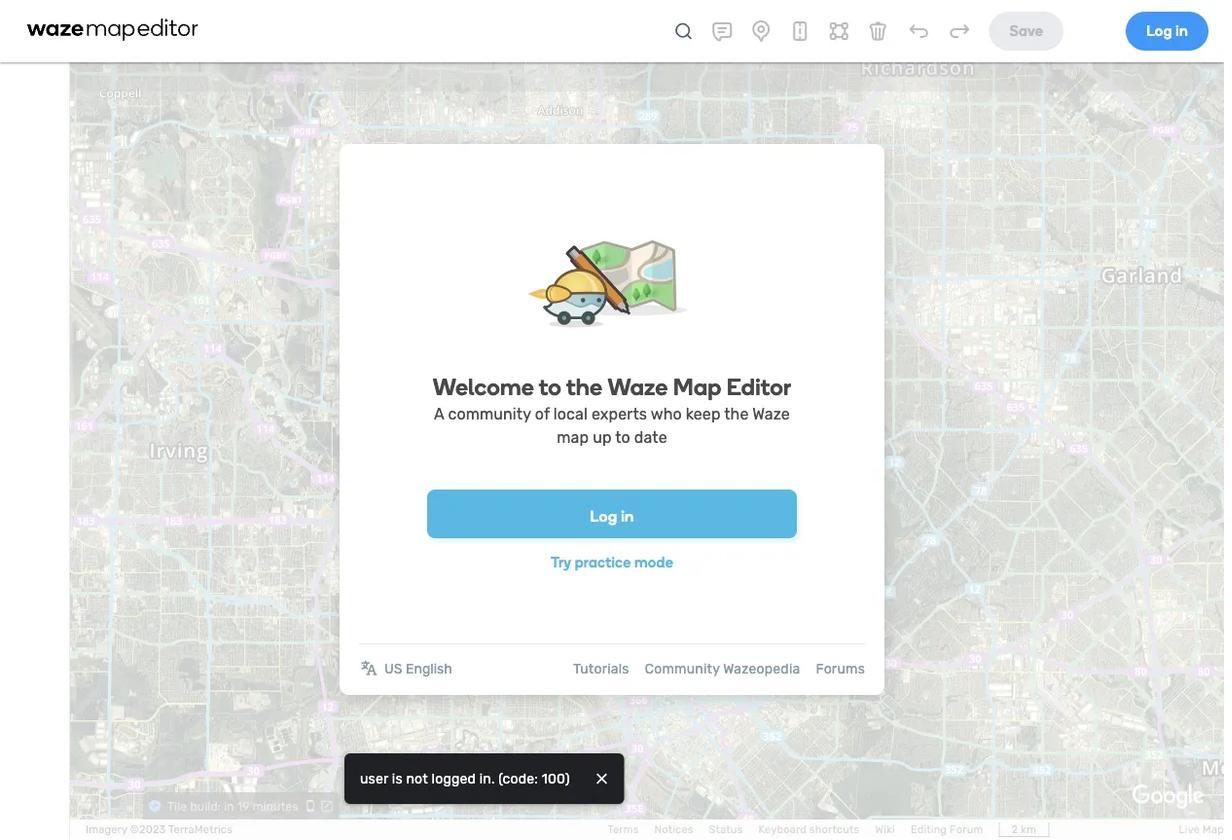 Task type: locate. For each thing, give the bounding box(es) containing it.
practice
[[575, 554, 631, 571]]

the right keep
[[725, 405, 749, 423]]

0 horizontal spatial waze
[[608, 372, 668, 401]]

to
[[539, 372, 562, 401], [615, 428, 631, 446]]

log in link
[[427, 490, 797, 538]]

1 horizontal spatial to
[[615, 428, 631, 446]]

1 vertical spatial waze
[[753, 405, 790, 423]]

forums link
[[816, 661, 865, 677]]

who
[[651, 405, 682, 423]]

to right up
[[615, 428, 631, 446]]

0 vertical spatial to
[[539, 372, 562, 401]]

try practice mode
[[551, 554, 674, 571]]

0 horizontal spatial the
[[567, 372, 603, 401]]

to up of
[[539, 372, 562, 401]]

waze up experts
[[608, 372, 668, 401]]

the
[[567, 372, 603, 401], [725, 405, 749, 423]]

the up local
[[567, 372, 603, 401]]

waze
[[608, 372, 668, 401], [753, 405, 790, 423]]

try practice mode link
[[551, 554, 674, 571]]

welcome
[[433, 372, 534, 401]]

of
[[535, 405, 550, 423]]

tutorials
[[573, 661, 630, 677]]

1 vertical spatial the
[[725, 405, 749, 423]]

wazeopedia
[[724, 661, 801, 677]]

community wazeopedia link
[[645, 661, 801, 677]]

forums
[[816, 661, 865, 677]]

0 vertical spatial the
[[567, 372, 603, 401]]

mode
[[635, 554, 674, 571]]

waze down editor
[[753, 405, 790, 423]]

in
[[621, 507, 635, 525]]

1 vertical spatial to
[[615, 428, 631, 446]]



Task type: vqa. For each thing, say whether or not it's contained in the screenshot.
123.803
no



Task type: describe. For each thing, give the bounding box(es) containing it.
log
[[590, 507, 618, 525]]

up
[[593, 428, 612, 446]]

map
[[557, 428, 589, 446]]

a
[[434, 405, 444, 423]]

tutorials link
[[573, 661, 630, 677]]

welcome to the waze map editor a community of local experts who keep the waze map up to date
[[433, 372, 792, 446]]

try
[[551, 554, 572, 571]]

1 horizontal spatial the
[[725, 405, 749, 423]]

community
[[448, 405, 531, 423]]

keep
[[686, 405, 721, 423]]

date
[[635, 428, 668, 446]]

editor
[[727, 372, 792, 401]]

1 horizontal spatial waze
[[753, 405, 790, 423]]

community
[[645, 661, 720, 677]]

experts
[[592, 405, 648, 423]]

0 vertical spatial waze
[[608, 372, 668, 401]]

community wazeopedia
[[645, 661, 801, 677]]

local
[[554, 405, 588, 423]]

0 horizontal spatial to
[[539, 372, 562, 401]]

log in
[[590, 507, 635, 525]]

map
[[673, 372, 722, 401]]



